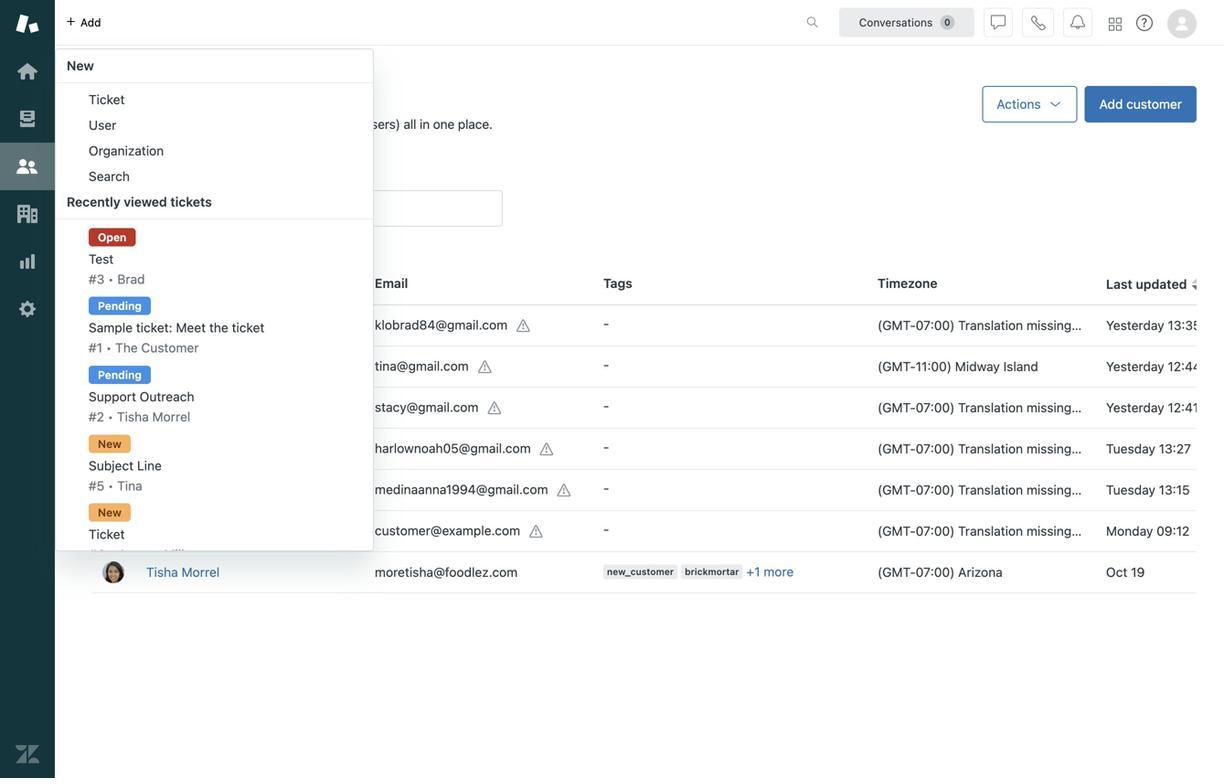 Task type: locate. For each thing, give the bounding box(es) containing it.
line
[[137, 458, 162, 473]]

pending sample ticket: meet the ticket #1 • the customer
[[89, 300, 265, 355]]

email
[[375, 276, 408, 291]]

2 vertical spatial unverified email image
[[540, 442, 555, 457]]

2 vertical spatial new
[[98, 506, 122, 519]]

pending inside pending support outreach #2 • tisha morrel
[[98, 368, 142, 381]]

tickets
[[170, 194, 212, 209]]

new for new subject line #5 • tina
[[98, 437, 122, 450]]

klobrad84@gmail.com
[[375, 317, 508, 332]]

ticket inside 'new ticket #4 • jeremy miller'
[[89, 527, 125, 542]]

open
[[98, 231, 127, 244]]

1 horizontal spatial customers
[[270, 117, 331, 132]]

tuesday up "monday"
[[1106, 482, 1156, 497]]

conversations button
[[839, 8, 975, 37]]

0 vertical spatial tina
[[146, 359, 171, 374]]

1 yesterday from the top
[[1106, 318, 1165, 333]]

1 vertical spatial unverified email image
[[557, 483, 572, 498]]

customer
[[141, 340, 199, 355]]

ticket up #4
[[89, 527, 125, 542]]

ticket:
[[136, 320, 172, 335]]

• right #3
[[108, 271, 114, 286]]

jeremy
[[117, 547, 161, 562]]

1 vertical spatial customers
[[102, 246, 163, 261]]

add
[[80, 16, 101, 29]]

1 vertical spatial unverified email image
[[488, 401, 502, 416]]

zendesk support image
[[16, 12, 39, 36]]

0 vertical spatial unverified email image
[[478, 360, 493, 375]]

stacy
[[146, 400, 180, 415]]

reporting image
[[16, 250, 39, 273]]

tuesday left 13:27
[[1106, 441, 1156, 456]]

viewed
[[124, 194, 167, 209]]

pending inside pending sample ticket: meet the ticket #1 • the customer
[[98, 300, 142, 312]]

0 vertical spatial new
[[67, 58, 94, 73]]

tina down customer
[[146, 359, 171, 374]]

moretisha@foodlez.com
[[375, 565, 518, 580]]

ticket up add,
[[89, 92, 125, 107]]

tina down subject at the bottom left
[[117, 478, 142, 493]]

customers
[[270, 117, 331, 132], [102, 246, 163, 261]]

• right #4
[[108, 547, 114, 562]]

place.
[[458, 117, 493, 132]]

• inside pending sample ticket: meet the ticket #1 • the customer
[[106, 340, 112, 355]]

morrel down "miller"
[[182, 565, 220, 580]]

get started image
[[16, 59, 39, 83]]

new up subject at the bottom left
[[98, 437, 122, 450]]

menu item containing ticket
[[56, 499, 373, 567]]

outreach
[[140, 389, 194, 404]]

2 vertical spatial yesterday
[[1106, 400, 1165, 415]]

customer@example.com
[[375, 523, 520, 538]]

all
[[404, 117, 416, 132]]

2 menu item from the top
[[56, 292, 373, 361]]

customers add, search, and manage your customers (end users) all in one place. learn about this page
[[91, 83, 493, 152]]

this
[[164, 137, 185, 152]]

brad
[[117, 271, 145, 286], [146, 318, 174, 333]]

• right #5
[[108, 478, 114, 493]]

0 vertical spatial pending
[[98, 300, 142, 312]]

• inside new subject line #5 • tina
[[108, 478, 114, 493]]

• right #2
[[108, 409, 114, 424]]

open test #3 • brad
[[89, 231, 145, 286]]

users)
[[364, 117, 400, 132]]

• inside pending support outreach #2 • tisha morrel
[[108, 409, 114, 424]]

timezone
[[878, 276, 938, 291]]

new inside 'new ticket #4 • jeremy miller'
[[98, 506, 122, 519]]

brad up customer
[[146, 318, 174, 333]]

pending up the support
[[98, 368, 142, 381]]

-
[[604, 316, 609, 331], [604, 357, 609, 372], [604, 398, 609, 413], [604, 439, 609, 454], [604, 481, 609, 496], [604, 522, 609, 537]]

1 vertical spatial yesterday
[[1106, 359, 1165, 374]]

menu item containing test
[[56, 223, 373, 292]]

0 vertical spatial brad
[[117, 271, 145, 286]]

tina link
[[146, 359, 171, 374]]

09:12
[[1157, 523, 1190, 539]]

tuesday for tuesday 13:27
[[1106, 441, 1156, 456]]

4 menu item from the top
[[56, 430, 373, 499]]

0 vertical spatial unverified email image
[[517, 319, 531, 333]]

13:35
[[1168, 318, 1201, 333]]

unverified email image
[[517, 319, 531, 333], [557, 483, 572, 498], [530, 525, 544, 539]]

midway
[[955, 359, 1000, 374]]

about
[[127, 137, 160, 152]]

morrel
[[152, 409, 190, 424], [182, 565, 220, 580]]

menu item containing sample ticket: meet the ticket
[[56, 292, 373, 361]]

(gmt-
[[878, 359, 916, 374], [878, 565, 916, 580]]

yesterday
[[1106, 318, 1165, 333], [1106, 359, 1165, 374], [1106, 400, 1165, 415]]

pending up sample
[[98, 300, 142, 312]]

tisha down the support
[[117, 409, 149, 424]]

1 (gmt- from the top
[[878, 359, 916, 374]]

•
[[108, 271, 114, 286], [106, 340, 112, 355], [108, 409, 114, 424], [108, 478, 114, 493], [108, 547, 114, 562]]

unverified email image for stacy@gmail.com
[[488, 401, 502, 416]]

unverified email image for medinaanna1994@gmail.com
[[557, 483, 572, 498]]

unverified email image for customer@example.com
[[530, 525, 544, 539]]

2 ticket from the top
[[89, 527, 125, 542]]

5 - from the top
[[604, 481, 609, 496]]

1 - from the top
[[604, 316, 609, 331]]

add customer
[[1100, 96, 1182, 112]]

1 vertical spatial new
[[98, 437, 122, 450]]

2 (gmt- from the top
[[878, 565, 916, 580]]

tisha down "miller"
[[146, 565, 178, 580]]

new subject line #5 • tina
[[89, 437, 162, 493]]

1 ticket from the top
[[89, 92, 125, 107]]

3 menu item from the top
[[56, 361, 373, 430]]

customers image
[[16, 155, 39, 178]]

unverified email image
[[478, 360, 493, 375], [488, 401, 502, 416], [540, 442, 555, 457]]

0 vertical spatial customers
[[270, 117, 331, 132]]

0 vertical spatial ticket
[[89, 92, 125, 107]]

new down #5
[[98, 506, 122, 519]]

customers down open
[[102, 246, 163, 261]]

new inside new subject line #5 • tina
[[98, 437, 122, 450]]

yesterday up the tuesday 13:27
[[1106, 400, 1165, 415]]

2 - from the top
[[604, 357, 609, 372]]

tisha inside pending support outreach #2 • tisha morrel
[[117, 409, 149, 424]]

0 vertical spatial tuesday
[[1106, 441, 1156, 456]]

1 vertical spatial tuesday
[[1106, 482, 1156, 497]]

unverified email image for tina@gmail.com
[[478, 360, 493, 375]]

add
[[1100, 96, 1123, 112]]

brad inside open test #3 • brad
[[117, 271, 145, 286]]

morrel down outreach
[[152, 409, 190, 424]]

1 tuesday from the top
[[1106, 441, 1156, 456]]

1 vertical spatial pending
[[98, 368, 142, 381]]

tuesday 13:15
[[1106, 482, 1190, 497]]

1 menu item from the top
[[56, 223, 373, 292]]

0 horizontal spatial brad
[[117, 271, 145, 286]]

brad down 7 customers
[[117, 271, 145, 286]]

2 pending from the top
[[98, 368, 142, 381]]

yesterday for yesterday 13:35
[[1106, 318, 1165, 333]]

menu
[[55, 48, 374, 567]]

meet
[[176, 320, 206, 335]]

1 pending from the top
[[98, 300, 142, 312]]

the
[[115, 340, 138, 355]]

stacy link
[[146, 400, 180, 415]]

yesterday up yesterday 12:41
[[1106, 359, 1165, 374]]

in
[[420, 117, 430, 132]]

new down add popup button
[[67, 58, 94, 73]]

2 tuesday from the top
[[1106, 482, 1156, 497]]

admin image
[[16, 297, 39, 321]]

views image
[[16, 107, 39, 131]]

5 menu item from the top
[[56, 499, 373, 567]]

manage
[[192, 117, 238, 132]]

0 horizontal spatial tina
[[117, 478, 142, 493]]

13:15
[[1159, 482, 1190, 497]]

customers right 'your'
[[270, 117, 331, 132]]

0 vertical spatial yesterday
[[1106, 318, 1165, 333]]

(gmt- left arizona at right bottom
[[878, 565, 916, 580]]

yesterday down last updated
[[1106, 318, 1165, 333]]

0 vertical spatial (gmt-
[[878, 359, 916, 374]]

zendesk image
[[16, 743, 39, 766]]

medinaanna1994@gmail.com
[[375, 482, 548, 497]]

island
[[1004, 359, 1039, 374]]

zendesk products image
[[1109, 18, 1122, 31]]

07:00)
[[916, 565, 955, 580]]

1 vertical spatial (gmt-
[[878, 565, 916, 580]]

1 vertical spatial brad
[[146, 318, 174, 333]]

last
[[1106, 277, 1133, 292]]

new
[[67, 58, 94, 73], [98, 437, 122, 450], [98, 506, 122, 519]]

3 yesterday from the top
[[1106, 400, 1165, 415]]

(gmt- left midway
[[878, 359, 916, 374]]

menu item
[[56, 223, 373, 292], [56, 292, 373, 361], [56, 361, 373, 430], [56, 430, 373, 499], [56, 499, 373, 567]]

pending
[[98, 300, 142, 312], [98, 368, 142, 381]]

ticket
[[89, 92, 125, 107], [89, 527, 125, 542]]

- for medinaanna1994@gmail.com
[[604, 481, 609, 496]]

2 yesterday from the top
[[1106, 359, 1165, 374]]

#1
[[89, 340, 102, 355]]

1 horizontal spatial brad
[[146, 318, 174, 333]]

1 vertical spatial tina
[[117, 478, 142, 493]]

0 vertical spatial morrel
[[152, 409, 190, 424]]

3 - from the top
[[604, 398, 609, 413]]

2 vertical spatial unverified email image
[[530, 525, 544, 539]]

1 horizontal spatial tina
[[146, 359, 171, 374]]

6 - from the top
[[604, 522, 609, 537]]

0 vertical spatial tisha
[[117, 409, 149, 424]]

organization
[[89, 143, 164, 158]]

4 - from the top
[[604, 439, 609, 454]]

Search customers field
[[125, 200, 491, 217]]

0 horizontal spatial customers
[[102, 246, 163, 261]]

• right #1
[[106, 340, 112, 355]]

unverified email image for klobrad84@gmail.com
[[517, 319, 531, 333]]

1 vertical spatial ticket
[[89, 527, 125, 542]]



Task type: vqa. For each thing, say whether or not it's contained in the screenshot.
Organization
yes



Task type: describe. For each thing, give the bounding box(es) containing it.
tina@gmail.com
[[375, 358, 469, 373]]

actions
[[997, 96, 1041, 112]]

ticket inside menu item
[[89, 92, 125, 107]]

tisha morrel link
[[146, 565, 220, 580]]

pending support outreach #2 • tisha morrel
[[89, 368, 194, 424]]

• inside open test #3 • brad
[[108, 271, 114, 286]]

add,
[[91, 117, 118, 132]]

one
[[433, 117, 455, 132]]

stacy@gmail.com
[[375, 399, 479, 415]]

new for new
[[67, 58, 94, 73]]

organization menu item
[[56, 138, 373, 164]]

menu item containing subject line
[[56, 430, 373, 499]]

harlownoah05@gmail.com
[[375, 441, 531, 456]]

- for customer@example.com
[[604, 522, 609, 537]]

monday
[[1106, 523, 1153, 539]]

name
[[146, 277, 182, 292]]

monday 09:12
[[1106, 523, 1190, 539]]

subject
[[89, 458, 134, 473]]

7 customers
[[91, 246, 163, 261]]

updated
[[1136, 277, 1187, 292]]

+1 more button
[[747, 564, 794, 580]]

get help image
[[1137, 15, 1153, 31]]

+1
[[747, 564, 760, 579]]

recently viewed tickets
[[67, 194, 212, 209]]

arizona
[[958, 565, 1003, 580]]

yesterday 12:41
[[1106, 400, 1199, 415]]

menu item containing support outreach
[[56, 361, 373, 430]]

7
[[91, 246, 98, 261]]

search menu item
[[56, 164, 373, 189]]

brickmortar +1 more
[[685, 564, 794, 579]]

11:00)
[[916, 359, 952, 374]]

tisha morrel
[[146, 565, 220, 580]]

main element
[[0, 0, 55, 778]]

learn
[[91, 137, 124, 152]]

user
[[89, 118, 116, 133]]

13:27
[[1159, 441, 1191, 456]]

unverified email image for harlownoah05@gmail.com
[[540, 442, 555, 457]]

button displays agent's chat status as invisible. image
[[991, 15, 1006, 30]]

- for klobrad84@gmail.com
[[604, 316, 609, 331]]

search
[[89, 169, 130, 184]]

your
[[242, 117, 267, 132]]

oct
[[1106, 565, 1128, 580]]

oct 19
[[1106, 565, 1145, 580]]

support
[[89, 389, 136, 404]]

more
[[764, 564, 794, 579]]

name button
[[146, 276, 197, 293]]

the
[[209, 320, 228, 335]]

yesterday for yesterday 12:44
[[1106, 359, 1165, 374]]

brad link
[[146, 318, 174, 333]]

new for new ticket #4 • jeremy miller
[[98, 506, 122, 519]]

add button
[[55, 0, 112, 45]]

• inside 'new ticket #4 • jeremy miller'
[[108, 547, 114, 562]]

- for harlownoah05@gmail.com
[[604, 439, 609, 454]]

page
[[188, 137, 217, 152]]

tuesday for tuesday 13:15
[[1106, 482, 1156, 497]]

morrel inside pending support outreach #2 • tisha morrel
[[152, 409, 190, 424]]

(gmt-07:00) arizona
[[878, 565, 1003, 580]]

19
[[1131, 565, 1145, 580]]

- for stacy@gmail.com
[[604, 398, 609, 413]]

last updated button
[[1106, 276, 1202, 293]]

12:41
[[1168, 400, 1199, 415]]

menu containing new
[[55, 48, 374, 567]]

miller
[[164, 547, 196, 562]]

pending for support
[[98, 368, 142, 381]]

user menu item
[[56, 112, 373, 138]]

tina inside new subject line #5 • tina
[[117, 478, 142, 493]]

#4
[[89, 547, 105, 562]]

notifications image
[[1071, 15, 1085, 30]]

#3
[[89, 271, 105, 286]]

ticket menu item
[[56, 87, 373, 112]]

tags
[[604, 276, 633, 291]]

and
[[167, 117, 189, 132]]

organizations image
[[16, 202, 39, 226]]

(gmt- for 07:00)
[[878, 565, 916, 580]]

pending for sample
[[98, 300, 142, 312]]

conversations
[[859, 16, 933, 29]]

sample
[[89, 320, 133, 335]]

12:44
[[1168, 359, 1201, 374]]

yesterday 12:44
[[1106, 359, 1201, 374]]

tuesday 13:27
[[1106, 441, 1191, 456]]

1 vertical spatial morrel
[[182, 565, 220, 580]]

new_customer
[[607, 566, 674, 577]]

actions button
[[982, 86, 1078, 123]]

brickmortar
[[685, 566, 739, 577]]

yesterday 13:35
[[1106, 318, 1201, 333]]

search,
[[121, 117, 164, 132]]

yesterday for yesterday 12:41
[[1106, 400, 1165, 415]]

customers
[[91, 83, 206, 111]]

new ticket #4 • jeremy miller
[[89, 506, 196, 562]]

recently
[[67, 194, 120, 209]]

- for tina@gmail.com
[[604, 357, 609, 372]]

add customer button
[[1085, 86, 1197, 123]]

customer
[[1127, 96, 1182, 112]]

(end
[[335, 117, 361, 132]]

#5
[[89, 478, 104, 493]]

last updated
[[1106, 277, 1187, 292]]

customers inside customers add, search, and manage your customers (end users) all in one place. learn about this page
[[270, 117, 331, 132]]

1 vertical spatial tisha
[[146, 565, 178, 580]]

#2
[[89, 409, 104, 424]]

(gmt-11:00) midway island
[[878, 359, 1039, 374]]

(gmt- for 11:00)
[[878, 359, 916, 374]]



